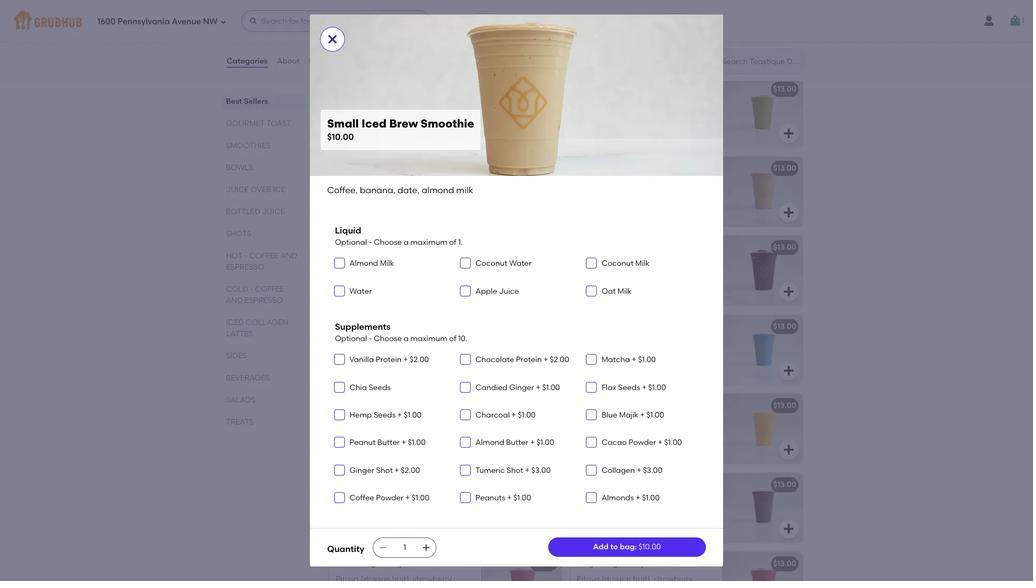 Task type: describe. For each thing, give the bounding box(es) containing it.
mango, up matcha + $1.00
[[650, 337, 679, 346]]

1
[[1022, 16, 1025, 25]]

maximum for supplements
[[411, 334, 447, 343]]

coffee, up liquid
[[327, 185, 358, 195]]

gourmet
[[226, 119, 265, 128]]

agave, for large orange crush smoothie
[[658, 416, 683, 426]]

brew inside best seller large iced brew smoothie
[[618, 166, 637, 175]]

salads
[[226, 396, 256, 405]]

about button
[[277, 42, 300, 81]]

cold
[[226, 285, 248, 294]]

+ up heart
[[637, 466, 641, 475]]

small for small iced brew smoothie
[[336, 164, 357, 173]]

svg image for tumeric shot
[[462, 467, 469, 473]]

banana, for large
[[577, 100, 608, 109]]

best sellers
[[226, 97, 268, 106]]

main navigation navigation
[[0, 0, 1034, 42]]

+ for chocolate protein + $2.00
[[544, 355, 548, 365]]

large green machine smoothie
[[577, 85, 694, 94]]

chia for large purple heart smoothie image on the bottom right
[[689, 496, 705, 505]]

hemp
[[350, 411, 372, 420]]

small for small green machine smoothie
[[336, 85, 357, 94]]

lime, right majik at the right bottom of the page
[[639, 416, 656, 426]]

$13.00 for large purple heart smoothie image on the bottom right
[[774, 480, 797, 489]]

gourmet toast tab
[[226, 118, 301, 129]]

gingerberry for large
[[600, 559, 645, 569]]

apple for large superfruit smoothie image
[[627, 269, 648, 278]]

peanuts + $1.00
[[476, 494, 531, 503]]

$2.00 for vanilla protein + $2.00
[[410, 355, 429, 365]]

large gingerberry smoothie
[[577, 559, 682, 569]]

1 button
[[1009, 11, 1025, 31]]

sides tab
[[226, 350, 301, 362]]

best for seller
[[584, 153, 597, 161]]

mango, for large green machine smoothie
[[610, 100, 638, 109]]

brew for small iced brew smoothie
[[376, 164, 395, 173]]

spinach, inside blueberry, spinach, pineapple, chia seeds, flax seeds, lime, almond milk button
[[374, 496, 405, 505]]

supplements optional - choose a maximum of 10.
[[335, 322, 468, 343]]

large purple heart smoothie
[[577, 480, 684, 489]]

candied
[[476, 383, 508, 392]]

charcoal
[[476, 411, 510, 420]]

1.
[[458, 238, 463, 247]]

2 $13.00 from the top
[[774, 164, 797, 173]]

collagen
[[602, 466, 635, 475]]

+ for vanilla protein + $2.00
[[404, 355, 408, 365]]

10.
[[458, 334, 468, 343]]

chocolate
[[476, 355, 514, 365]]

of for supplements
[[449, 334, 457, 343]]

cacao
[[602, 438, 627, 447]]

2 seeds, from the left
[[376, 506, 399, 516]]

green for large
[[600, 85, 623, 94]]

shots
[[226, 229, 251, 238]]

mango, for large orange crush smoothie
[[609, 416, 637, 426]]

hot
[[226, 251, 242, 261]]

$10.00 for small green machine smoothie
[[532, 85, 556, 94]]

coconut for coconut water
[[476, 259, 508, 268]]

tumeric
[[476, 466, 505, 475]]

flax down almonds
[[602, 506, 615, 516]]

svg image for coffee powder
[[336, 495, 343, 501]]

svg image for water
[[336, 288, 343, 294]]

small green machine smoothie
[[336, 85, 452, 94]]

hemp for small
[[355, 111, 376, 120]]

iced collagen lattes tab
[[226, 317, 301, 340]]

apple
[[476, 287, 497, 296]]

coffee
[[350, 494, 374, 503]]

1 vertical spatial ginger
[[350, 466, 375, 475]]

avenue
[[172, 16, 201, 26]]

lattes
[[226, 329, 253, 339]]

pineapple, inside button
[[407, 496, 446, 505]]

oat
[[602, 287, 616, 296]]

small orange crush smoothie
[[336, 401, 447, 410]]

2 majik from the left
[[577, 348, 597, 357]]

add-
[[335, 529, 357, 539]]

mango, down mystique
[[409, 337, 438, 346]]

2 blue from the left
[[680, 337, 696, 346]]

vanilla protein + $2.00
[[350, 355, 429, 365]]

over
[[251, 185, 271, 194]]

juice
[[499, 287, 519, 296]]

banana, for small
[[336, 100, 367, 109]]

categories
[[227, 56, 268, 66]]

large superfruit smoothie image
[[722, 236, 803, 306]]

machine for small
[[383, 85, 415, 94]]

small iced brew smoothie $10.00
[[327, 117, 474, 142]]

+ for cacao powder + $1.00
[[658, 438, 663, 447]]

orange, for large
[[577, 416, 607, 426]]

blue majik + $1.00
[[602, 411, 664, 420]]

supplements
[[335, 322, 391, 332]]

iced
[[226, 318, 244, 327]]

milk for coconut milk
[[636, 259, 650, 268]]

svg image inside 1 button
[[1009, 15, 1022, 27]]

liquid
[[335, 226, 361, 236]]

2 seed, from the left
[[414, 111, 434, 120]]

flax
[[602, 383, 617, 392]]

2 algae), from the left
[[616, 348, 642, 357]]

orange, mango, lime, agave, almond milk for small
[[336, 416, 442, 437]]

sellers
[[244, 97, 268, 106]]

+ right peanuts
[[507, 494, 512, 503]]

smoky chipotle turkey toast image
[[481, 0, 562, 30]]

$13.00 for large green machine smoothie image
[[774, 85, 797, 94]]

smoothies tab
[[226, 140, 301, 151]]

1 horizontal spatial smoothies
[[327, 52, 397, 66]]

sides
[[226, 352, 247, 361]]

pineapple, for small green machine smoothie
[[399, 100, 438, 109]]

and for cold - coffee and espresso
[[226, 296, 243, 305]]

acai, for "small superfruit smoothie" image
[[336, 258, 354, 267]]

peanut
[[350, 438, 376, 447]]

apple juice
[[476, 287, 519, 296]]

majik
[[619, 411, 639, 420]]

orange, for small
[[336, 416, 366, 426]]

liquid optional - choose a maximum of 1.
[[335, 226, 463, 247]]

ins
[[357, 529, 369, 539]]

small for small orange crush smoothie
[[336, 401, 357, 410]]

pennsylvania
[[118, 16, 170, 26]]

small blue mystique smoothie
[[336, 322, 447, 331]]

0 vertical spatial ginger
[[509, 383, 534, 392]]

reviews
[[309, 56, 339, 66]]

espresso for cold
[[245, 296, 283, 305]]

to
[[611, 543, 618, 552]]

matcha
[[602, 355, 630, 365]]

ginger shot + $2.00
[[350, 466, 420, 475]]

candied ginger + $1.00
[[476, 383, 560, 392]]

- inside liquid optional - choose a maximum of 1.
[[369, 238, 372, 247]]

+ for ginger shot + $2.00
[[395, 466, 399, 475]]

machine for large
[[625, 85, 657, 94]]

1 majik from the left
[[336, 348, 356, 357]]

2 (sea from the left
[[599, 348, 614, 357]]

flax seeds + $1.00
[[602, 383, 666, 392]]

+ for coffee powder + $1.00
[[406, 494, 410, 503]]

coffee, down small iced brew smoothie
[[336, 179, 363, 188]]

blueberry, spinach, pineapple, chia seeds, flax seeds, lime, almond milk for large purple heart smoothie image on the bottom right
[[577, 496, 706, 516]]

1 pineapple, banana, mango, blue majik (sea algae), almond milk from the left
[[336, 337, 455, 357]]

bottled
[[226, 207, 260, 216]]

large for large purple heart smoothie
[[577, 480, 599, 489]]

bag:
[[620, 543, 637, 552]]

juice inside bottled juice tab
[[262, 207, 285, 216]]

almond for almond milk
[[350, 259, 378, 268]]

svg image for almond milk
[[336, 260, 343, 267]]

1 $3.00 from the left
[[532, 466, 551, 475]]

crush for large
[[630, 401, 652, 410]]

$10.00 inside small iced brew smoothie $10.00
[[327, 132, 354, 142]]

$13.00 for large orange crush smoothie "image"
[[774, 401, 797, 410]]

cacao powder + $1.00
[[602, 438, 682, 447]]

chia seeds
[[350, 383, 391, 392]]

choose for liquid
[[374, 238, 402, 247]]

juice for large superfruit smoothie image
[[650, 269, 667, 278]]

reviews button
[[308, 42, 340, 81]]

+ for hemp seeds + $1.00
[[398, 411, 402, 420]]

beverages tab
[[226, 372, 301, 384]]

svg image for vanilla protein
[[336, 357, 343, 363]]

seeds for hemp
[[374, 411, 396, 420]]

and for hot - coffee and espresso
[[280, 251, 297, 261]]

matcha + $1.00
[[602, 355, 656, 365]]

salads tab
[[226, 395, 301, 406]]

cold - coffee and espresso
[[226, 285, 284, 305]]

small gingerberry smoothie image
[[481, 552, 562, 581]]

$2.00 for ginger shot + $2.00
[[401, 466, 420, 475]]

agave, for small orange crush smoothie
[[417, 416, 442, 426]]

- inside hot - coffee and espresso
[[244, 251, 247, 261]]

+ for flax seeds + $1.00
[[642, 383, 647, 392]]

best for sellers
[[226, 97, 242, 106]]

vanilla
[[350, 355, 374, 365]]

collagen
[[246, 318, 288, 327]]

milk for oat milk
[[618, 287, 632, 296]]

1 vertical spatial water
[[350, 287, 372, 296]]

purple
[[600, 480, 624, 489]]

+ right matcha
[[632, 355, 637, 365]]

flax down large green machine smoothie
[[640, 111, 653, 120]]

choose for supplements
[[374, 334, 402, 343]]

lime, down small orange crush smoothie at the bottom of the page
[[398, 416, 415, 426]]

large for large gingerberry smoothie
[[577, 559, 599, 569]]

juice inside juice over ice 'tab'
[[226, 185, 249, 194]]

almonds
[[602, 494, 634, 503]]

lime for small
[[360, 122, 376, 131]]

$13.00 for large superfruit smoothie image
[[774, 243, 797, 252]]

$10.00 for small iced brew smoothie
[[532, 164, 556, 173]]

large orange crush smoothie
[[577, 401, 689, 410]]

flax down 'small green machine smoothie'
[[399, 111, 412, 120]]

smoothie inside best seller large iced brew smoothie
[[639, 166, 674, 175]]

beverages
[[226, 374, 270, 383]]

large purple heart smoothie image
[[722, 473, 803, 543]]

oat milk
[[602, 287, 632, 296]]

almond butter + $1.00
[[476, 438, 554, 447]]

protein for vanilla protein
[[376, 355, 402, 365]]

blueberry, for large purple heart smoothie image on the bottom right
[[577, 496, 613, 505]]

ice
[[273, 185, 285, 194]]

pineapple, for large purple heart smoothie
[[648, 496, 687, 505]]

lime, inside button
[[401, 506, 418, 516]]

1 pineapple, from the left
[[336, 337, 375, 346]]

+ down heart
[[636, 494, 640, 503]]

about
[[277, 56, 300, 66]]



Task type: locate. For each thing, give the bounding box(es) containing it.
0 horizontal spatial milk
[[380, 259, 394, 268]]

0 horizontal spatial orange,
[[336, 416, 366, 426]]

large gingerberry smoothie image
[[722, 552, 803, 581]]

4 seeds, from the left
[[617, 506, 640, 516]]

coffee down hot - coffee and espresso tab
[[255, 285, 284, 294]]

0 vertical spatial juice
[[226, 185, 249, 194]]

pineapple, down 'small green machine smoothie'
[[399, 100, 438, 109]]

1 horizontal spatial milk
[[618, 287, 632, 296]]

a
[[404, 238, 409, 247], [404, 334, 409, 343]]

algae), up flax seeds + $1.00
[[616, 348, 642, 357]]

coconut water
[[476, 259, 532, 268]]

seeds
[[369, 383, 391, 392], [618, 383, 640, 392], [374, 411, 396, 420]]

0 horizontal spatial pineapple,
[[336, 337, 375, 346]]

0 horizontal spatial machine
[[383, 85, 415, 94]]

acai, down liquid
[[336, 258, 354, 267]]

flax inside button
[[361, 506, 374, 516]]

1 orange from the left
[[358, 401, 386, 410]]

algae),
[[375, 348, 401, 357], [616, 348, 642, 357]]

gingerberry down input item quantity number field
[[358, 559, 403, 569]]

lime for large
[[601, 122, 617, 131]]

2 strawberry, from the left
[[597, 258, 638, 267]]

0 horizontal spatial orange
[[358, 401, 386, 410]]

powder for coffee powder
[[376, 494, 404, 503]]

0 horizontal spatial protein
[[376, 355, 402, 365]]

coffee powder + $1.00
[[350, 494, 430, 503]]

chia
[[350, 383, 367, 392]]

espresso
[[226, 263, 264, 272], [245, 296, 283, 305]]

butter right peanut
[[378, 438, 400, 447]]

choose down small blue mystique smoothie
[[374, 334, 402, 343]]

peanut butter + $1.00
[[350, 438, 426, 447]]

blueberry, spinach, pineapple, chia seeds, flax seeds, lime, almond milk down ginger shot + $2.00
[[336, 496, 465, 516]]

large blue mystique smoothie image
[[722, 315, 803, 385]]

+ right charcoal
[[512, 411, 516, 420]]

- up almond milk on the top left of the page
[[369, 238, 372, 247]]

butter
[[378, 438, 400, 447], [506, 438, 529, 447]]

small orange crush smoothie image
[[481, 394, 562, 464]]

1 algae), from the left
[[375, 348, 401, 357]]

strawberry, up oat milk
[[597, 258, 638, 267]]

search icon image
[[705, 55, 718, 68]]

0 vertical spatial choose
[[374, 238, 402, 247]]

0 horizontal spatial orange, mango, lime, agave, almond milk
[[336, 416, 442, 437]]

svg image for collagen
[[588, 467, 595, 473]]

0 horizontal spatial cold-
[[336, 269, 355, 278]]

pressed up oat
[[596, 269, 625, 278]]

coffee for hot
[[249, 251, 279, 261]]

1 chia from the left
[[448, 496, 464, 505]]

large inside best seller large iced brew smoothie
[[577, 166, 599, 175]]

orange, mango, lime, agave, almond milk up peanut butter + $1.00
[[336, 416, 442, 437]]

3 seeds, from the left
[[577, 506, 600, 516]]

banana,
[[336, 100, 367, 109], [577, 100, 608, 109]]

0 horizontal spatial acai,
[[336, 258, 354, 267]]

1 horizontal spatial orange,
[[577, 416, 607, 426]]

2 pressed from the left
[[596, 269, 625, 278]]

smoothie inside small iced brew smoothie $10.00
[[421, 117, 474, 131]]

treats tab
[[226, 417, 301, 428]]

a right superfruit
[[404, 238, 409, 247]]

0 horizontal spatial juice
[[409, 269, 426, 278]]

+ down blue majik + $1.00
[[658, 438, 663, 447]]

orange up majik at the right bottom of the page
[[600, 401, 628, 410]]

svg image for ginger shot
[[336, 467, 343, 473]]

1 coconut from the left
[[476, 259, 508, 268]]

1 orange, mango, lime, agave, almond milk from the left
[[336, 416, 442, 437]]

1 horizontal spatial strawberry,
[[597, 258, 638, 267]]

Input item quantity number field
[[393, 538, 417, 558]]

butter for almond butter
[[506, 438, 529, 447]]

1 horizontal spatial blueberry,
[[673, 258, 709, 267]]

add-ins
[[335, 529, 369, 539]]

acai, strawberry, banana, blueberry, cold-pressed apple juice for "small superfruit smoothie" image
[[336, 258, 468, 278]]

apple
[[386, 269, 407, 278], [627, 269, 648, 278]]

0 horizontal spatial apple
[[386, 269, 407, 278]]

2 gingerberry from the left
[[600, 559, 645, 569]]

0 horizontal spatial and
[[226, 296, 243, 305]]

hot - coffee and espresso
[[226, 251, 297, 272]]

large green machine smoothie image
[[722, 78, 803, 148]]

1 horizontal spatial chia
[[689, 496, 705, 505]]

almond for almond butter + $1.00
[[476, 438, 504, 447]]

mango, down small orange crush smoothie at the bottom of the page
[[368, 416, 396, 426]]

1 lime from the left
[[360, 122, 376, 131]]

cold-
[[336, 269, 355, 278], [577, 269, 596, 278]]

maximum inside liquid optional - choose a maximum of 1.
[[411, 238, 447, 247]]

$2.00 for chocolate protein + $2.00
[[550, 355, 569, 365]]

blueberry, for small purple heart smoothie image
[[336, 496, 372, 505]]

pressed for "small superfruit smoothie" image
[[355, 269, 384, 278]]

bottled juice tab
[[226, 206, 301, 217]]

1 coconut from the left
[[435, 111, 466, 120]]

1 horizontal spatial acai, strawberry, banana, blueberry, cold-pressed apple juice
[[577, 258, 709, 278]]

0 vertical spatial best
[[226, 97, 242, 106]]

4 seed, from the left
[[655, 111, 675, 120]]

milk inside button
[[450, 506, 465, 516]]

1 juice from the left
[[409, 269, 426, 278]]

pineapple, banana, mango, blue majik (sea algae), almond milk down mystique
[[336, 337, 455, 357]]

2 protein from the left
[[516, 355, 542, 365]]

+ up large orange crush smoothie
[[642, 383, 647, 392]]

3 $13.00 from the top
[[774, 243, 797, 252]]

banana, mango, pineapple, spinach, kale, hemp seed, flax seed, coconut water, lime
[[336, 100, 470, 131], [577, 100, 712, 131]]

2 orange, from the left
[[577, 416, 607, 426]]

2 machine from the left
[[625, 85, 657, 94]]

agave, up cacao powder + $1.00
[[658, 416, 683, 426]]

large iced brew smoothie image
[[722, 157, 803, 227]]

2 acai, from the left
[[577, 258, 596, 267]]

7 $13.00 from the top
[[774, 559, 797, 569]]

1 horizontal spatial blueberry,
[[577, 496, 613, 505]]

2 coconut from the left
[[677, 111, 707, 120]]

hemp seeds + $1.00
[[350, 411, 422, 420]]

2 a from the top
[[404, 334, 409, 343]]

1 of from the top
[[449, 238, 457, 247]]

small for small superfruit smoothie
[[336, 243, 357, 252]]

1 seeds, from the left
[[336, 506, 359, 516]]

large for large orange crush smoothie
[[577, 401, 599, 410]]

large
[[577, 85, 599, 94], [577, 166, 599, 175], [577, 401, 599, 410], [577, 480, 599, 489], [577, 559, 599, 569]]

agave, down small orange crush smoothie at the bottom of the page
[[417, 416, 442, 426]]

1 horizontal spatial almond
[[476, 438, 504, 447]]

2 banana, mango, pineapple, spinach, kale, hemp seed, flax seed, coconut water, lime from the left
[[577, 100, 712, 131]]

3 seed, from the left
[[619, 111, 638, 120]]

superfruit
[[358, 243, 395, 252]]

1 vertical spatial almond
[[476, 438, 504, 447]]

1 horizontal spatial powder
[[629, 438, 656, 447]]

2 juice from the left
[[650, 269, 667, 278]]

+ for tumeric shot + $3.00
[[525, 466, 530, 475]]

large orange crush smoothie image
[[722, 394, 803, 464]]

choose inside supplements optional - choose a maximum of 10.
[[374, 334, 402, 343]]

lime up small iced brew smoothie
[[360, 122, 376, 131]]

choose inside liquid optional - choose a maximum of 1.
[[374, 238, 402, 247]]

1 banana, from the left
[[336, 100, 367, 109]]

1 horizontal spatial hemp
[[596, 111, 617, 120]]

mango, down 'small green machine smoothie'
[[369, 100, 397, 109]]

$3.00 down almond butter + $1.00
[[532, 466, 551, 475]]

svg image for chia seeds
[[336, 384, 343, 391]]

pineapple,
[[336, 337, 375, 346], [577, 337, 616, 346]]

1 butter from the left
[[378, 438, 400, 447]]

- right cold
[[250, 285, 253, 294]]

kale, for large
[[577, 111, 594, 120]]

1600
[[97, 16, 116, 26]]

0 horizontal spatial lime
[[360, 122, 376, 131]]

0 vertical spatial espresso
[[226, 263, 264, 272]]

1 a from the top
[[404, 238, 409, 247]]

orange, mango, lime, agave, almond milk
[[336, 416, 442, 437], [577, 416, 683, 437]]

1 horizontal spatial pineapple,
[[577, 337, 616, 346]]

water, for small
[[336, 122, 358, 131]]

1 vertical spatial coffee
[[255, 285, 284, 294]]

of left '1.'
[[449, 238, 457, 247]]

and down cold
[[226, 296, 243, 305]]

0 vertical spatial a
[[404, 238, 409, 247]]

svg image for flax seeds
[[588, 384, 595, 391]]

1 cold- from the left
[[336, 269, 355, 278]]

strawberry, for large superfruit smoothie image
[[597, 258, 638, 267]]

acai, left the coconut milk
[[577, 258, 596, 267]]

2 of from the top
[[449, 334, 457, 343]]

and inside hot - coffee and espresso
[[280, 251, 297, 261]]

1 gingerberry from the left
[[358, 559, 403, 569]]

gingerberry for small
[[358, 559, 403, 569]]

orange for large
[[600, 401, 628, 410]]

1 vertical spatial maximum
[[411, 334, 447, 343]]

acai, strawberry, banana, blueberry, cold-pressed apple juice up oat milk
[[577, 258, 709, 278]]

1 vertical spatial smoothies
[[226, 141, 271, 150]]

hemp down 'small green machine smoothie'
[[355, 111, 376, 120]]

1 vertical spatial blue
[[602, 411, 618, 420]]

blueberry, up add-ins
[[336, 496, 372, 505]]

blueberry, for "small superfruit smoothie" image
[[432, 258, 468, 267]]

optional for supplements
[[335, 334, 367, 343]]

0 horizontal spatial smoothies
[[226, 141, 271, 150]]

brew for small iced brew smoothie $10.00
[[389, 117, 418, 131]]

pineapple, up matcha
[[577, 337, 616, 346]]

1 horizontal spatial cold-
[[577, 269, 596, 278]]

butter up tumeric shot + $3.00
[[506, 438, 529, 447]]

kale, for small
[[336, 111, 353, 120]]

$3.00
[[532, 466, 551, 475], [643, 466, 663, 475]]

svg image for peanut butter
[[336, 439, 343, 446]]

0 horizontal spatial blue
[[358, 322, 374, 331]]

pineapple, down ginger shot + $2.00
[[407, 496, 446, 505]]

cold- for large superfruit smoothie image
[[577, 269, 596, 278]]

small superfruit smoothie
[[336, 243, 432, 252]]

1 horizontal spatial apple
[[627, 269, 648, 278]]

pressed down almond milk on the top left of the page
[[355, 269, 384, 278]]

$13.00 for large blue mystique smoothie image
[[774, 322, 797, 331]]

hot - coffee and espresso tab
[[226, 250, 301, 273]]

powder for cacao powder
[[629, 438, 656, 447]]

+ for peanut butter + $1.00
[[402, 438, 406, 447]]

2 shot from the left
[[507, 466, 523, 475]]

iced down seller
[[600, 166, 617, 175]]

shot for ginger shot
[[376, 466, 393, 475]]

apple for "small superfruit smoothie" image
[[386, 269, 407, 278]]

1 vertical spatial of
[[449, 334, 457, 343]]

svg image for hemp seeds
[[336, 412, 343, 418]]

1 protein from the left
[[376, 355, 402, 365]]

maximum left '1.'
[[411, 238, 447, 247]]

best inside best seller large iced brew smoothie
[[584, 153, 597, 161]]

orange, mango, lime, agave, almond milk for large
[[577, 416, 683, 437]]

0 horizontal spatial coconut
[[435, 111, 466, 120]]

0 horizontal spatial algae),
[[375, 348, 401, 357]]

1 crush from the left
[[388, 401, 410, 410]]

banana, mango, pineapple, spinach, kale, hemp seed, flax seed, coconut water, lime for large
[[577, 100, 712, 131]]

espresso down hot
[[226, 263, 264, 272]]

1 agave, from the left
[[417, 416, 442, 426]]

$2.00
[[410, 355, 429, 365], [550, 355, 569, 365], [401, 466, 420, 475]]

1 strawberry, from the left
[[356, 258, 397, 267]]

0 horizontal spatial butter
[[378, 438, 400, 447]]

2 coconut from the left
[[602, 259, 634, 268]]

svg image
[[542, 9, 554, 22], [326, 33, 339, 46], [783, 127, 796, 140], [336, 260, 343, 267], [783, 285, 796, 298], [336, 288, 343, 294], [588, 288, 595, 294], [336, 357, 343, 363], [588, 357, 595, 363], [336, 384, 343, 391], [588, 384, 595, 391], [336, 412, 343, 418], [336, 439, 343, 446], [462, 439, 469, 446], [542, 444, 554, 457], [336, 467, 343, 473], [462, 467, 469, 473], [588, 467, 595, 473], [336, 495, 343, 501], [462, 495, 469, 501], [422, 544, 431, 552]]

ginger up coffee
[[350, 466, 375, 475]]

1600 pennsylvania avenue nw
[[97, 16, 218, 26]]

+ up candied ginger + $1.00
[[544, 355, 548, 365]]

best seller large iced brew smoothie
[[577, 153, 674, 175]]

+ for candied ginger + $1.00
[[536, 383, 541, 392]]

1 horizontal spatial machine
[[625, 85, 657, 94]]

maximum
[[411, 238, 447, 247], [411, 334, 447, 343]]

0 horizontal spatial kale,
[[336, 111, 353, 120]]

0 horizontal spatial shot
[[376, 466, 393, 475]]

+ down supplements optional - choose a maximum of 10.
[[404, 355, 408, 365]]

a for supplements
[[404, 334, 409, 343]]

strawberry, for "small superfruit smoothie" image
[[356, 258, 397, 267]]

chocolate protein + $2.00
[[476, 355, 569, 365]]

cold - coffee and espresso tab
[[226, 284, 301, 306]]

banana, mango, pineapple, spinach, kale, hemp seed, flax seed, coconut water, lime down large green machine smoothie
[[577, 100, 712, 131]]

+ up the coffee powder + $1.00 on the bottom left of the page
[[395, 466, 399, 475]]

crush up blue majik + $1.00
[[630, 401, 652, 410]]

of inside liquid optional - choose a maximum of 1.
[[449, 238, 457, 247]]

1 blueberry, spinach, pineapple, chia seeds, flax seeds, lime, almond milk from the left
[[336, 496, 465, 516]]

svg image for matcha
[[588, 357, 595, 363]]

1 horizontal spatial (sea
[[599, 348, 614, 357]]

$2.00 down supplements optional - choose a maximum of 10.
[[410, 355, 429, 365]]

espresso up collagen
[[245, 296, 283, 305]]

tumeric shot + $3.00
[[476, 466, 551, 475]]

coffee down shots tab
[[249, 251, 279, 261]]

1 horizontal spatial water
[[509, 259, 532, 268]]

bottled juice
[[226, 207, 285, 216]]

small green machine smoothie image
[[481, 78, 562, 148]]

blueberry, down the purple
[[577, 496, 613, 505]]

blueberry, spinach, pineapple, chia seeds, flax seeds, lime, almond milk for small purple heart smoothie image
[[336, 496, 465, 516]]

2 green from the left
[[600, 85, 623, 94]]

small blue mystique smoothie image
[[481, 315, 562, 385]]

date,
[[397, 179, 416, 188], [398, 185, 420, 195]]

2 optional from the top
[[335, 334, 367, 343]]

espresso inside hot - coffee and espresso
[[226, 263, 264, 272]]

0 horizontal spatial green
[[358, 85, 381, 94]]

$3.00 up heart
[[643, 466, 663, 475]]

bowls tab
[[226, 162, 301, 173]]

$10.00
[[532, 85, 556, 94], [327, 132, 354, 142], [532, 164, 556, 173], [639, 543, 661, 552], [532, 559, 556, 569]]

1 horizontal spatial algae),
[[616, 348, 642, 357]]

+ down large orange crush smoothie
[[640, 411, 645, 420]]

2 blueberry, spinach, pineapple, chia seeds, flax seeds, lime, almond milk from the left
[[577, 496, 706, 516]]

0 horizontal spatial water
[[350, 287, 372, 296]]

powder right coffee
[[376, 494, 404, 503]]

+
[[404, 355, 408, 365], [544, 355, 548, 365], [632, 355, 637, 365], [536, 383, 541, 392], [642, 383, 647, 392], [398, 411, 402, 420], [512, 411, 516, 420], [640, 411, 645, 420], [402, 438, 406, 447], [530, 438, 535, 447], [658, 438, 663, 447], [395, 466, 399, 475], [525, 466, 530, 475], [637, 466, 641, 475], [406, 494, 410, 503], [507, 494, 512, 503], [636, 494, 640, 503]]

2 hemp from the left
[[596, 111, 617, 120]]

2 water, from the left
[[577, 122, 600, 131]]

mango, down large green machine smoothie
[[610, 100, 638, 109]]

2 $3.00 from the left
[[643, 466, 663, 475]]

chia for small purple heart smoothie image
[[448, 496, 464, 505]]

0 horizontal spatial blueberry, spinach, pineapple, chia seeds, flax seeds, lime, almond milk
[[336, 496, 465, 516]]

0 horizontal spatial juice
[[226, 185, 249, 194]]

optional inside liquid optional - choose a maximum of 1.
[[335, 238, 367, 247]]

algae), down supplements optional - choose a maximum of 10.
[[375, 348, 401, 357]]

blueberry, inside blueberry, spinach, pineapple, chia seeds, flax seeds, lime, almond milk button
[[336, 496, 372, 505]]

2 orange, mango, lime, agave, almond milk from the left
[[577, 416, 683, 437]]

and inside cold - coffee and espresso
[[226, 296, 243, 305]]

charcoal + $1.00
[[476, 411, 536, 420]]

2 pineapple, from the left
[[577, 337, 616, 346]]

smoothies inside tab
[[226, 141, 271, 150]]

coconut for coconut milk
[[602, 259, 634, 268]]

seller
[[599, 153, 616, 161]]

0 vertical spatial of
[[449, 238, 457, 247]]

- right hot
[[244, 251, 247, 261]]

5 large from the top
[[577, 559, 599, 569]]

1 horizontal spatial butter
[[506, 438, 529, 447]]

1 seed, from the left
[[378, 111, 397, 120]]

1 apple from the left
[[386, 269, 407, 278]]

1 vertical spatial choose
[[374, 334, 402, 343]]

butter for peanut butter
[[378, 438, 400, 447]]

0 horizontal spatial (sea
[[358, 348, 373, 357]]

juice down bowls on the left of the page
[[226, 185, 249, 194]]

flax
[[399, 111, 412, 120], [640, 111, 653, 120], [361, 506, 374, 516], [602, 506, 615, 516]]

of for liquid
[[449, 238, 457, 247]]

water, for large
[[577, 122, 600, 131]]

1 horizontal spatial blue
[[602, 411, 618, 420]]

1 acai, from the left
[[336, 258, 354, 267]]

best sellers tab
[[226, 96, 301, 107]]

small iced brew smoothie
[[336, 164, 432, 173]]

add to bag: $10.00
[[593, 543, 661, 552]]

of inside supplements optional - choose a maximum of 10.
[[449, 334, 457, 343]]

0 horizontal spatial banana, mango, pineapple, spinach, kale, hemp seed, flax seed, coconut water, lime
[[336, 100, 470, 131]]

brew inside small iced brew smoothie $10.00
[[389, 117, 418, 131]]

blueberry, spinach, pineapple, chia seeds, flax seeds, lime, almond milk down heart
[[577, 496, 706, 516]]

2 lime from the left
[[601, 122, 617, 131]]

banana,
[[364, 179, 395, 188], [360, 185, 396, 195], [399, 258, 430, 267], [640, 258, 671, 267], [377, 337, 408, 346], [618, 337, 649, 346]]

1 pressed from the left
[[355, 269, 384, 278]]

0 horizontal spatial majik
[[336, 348, 356, 357]]

small for small gingerberry smoothie
[[336, 559, 357, 569]]

1 vertical spatial and
[[226, 296, 243, 305]]

gourmet toast
[[226, 119, 291, 128]]

lime, down "almonds + $1.00"
[[642, 506, 659, 516]]

0 vertical spatial coffee
[[249, 251, 279, 261]]

0 horizontal spatial pineapple, banana, mango, blue majik (sea algae), almond milk
[[336, 337, 455, 357]]

1 acai, strawberry, banana, blueberry, cold-pressed apple juice from the left
[[336, 258, 468, 278]]

juice over ice tab
[[226, 184, 301, 195]]

best left sellers
[[226, 97, 242, 106]]

mystique
[[376, 322, 410, 331]]

treats
[[226, 418, 254, 427]]

2 crush from the left
[[630, 401, 652, 410]]

juice down ice
[[262, 207, 285, 216]]

1 blueberry, from the left
[[336, 496, 372, 505]]

water,
[[336, 122, 358, 131], [577, 122, 600, 131]]

1 horizontal spatial blueberry, spinach, pineapple, chia seeds, flax seeds, lime, almond milk
[[577, 496, 706, 516]]

kale,
[[336, 111, 353, 120], [577, 111, 594, 120]]

1 kale, from the left
[[336, 111, 353, 120]]

a down mystique
[[404, 334, 409, 343]]

coconut milk
[[602, 259, 650, 268]]

1 horizontal spatial majik
[[577, 348, 597, 357]]

a inside supplements optional - choose a maximum of 10.
[[404, 334, 409, 343]]

- inside cold - coffee and espresso
[[250, 285, 253, 294]]

quantity
[[327, 544, 365, 555]]

blue left mystique
[[358, 322, 374, 331]]

almonds + $1.00
[[602, 494, 660, 503]]

2 orange from the left
[[600, 401, 628, 410]]

coffee inside hot - coffee and espresso
[[249, 251, 279, 261]]

pineapple, down supplements
[[336, 337, 375, 346]]

1 hemp from the left
[[355, 111, 376, 120]]

1 vertical spatial powder
[[376, 494, 404, 503]]

svg image for peanuts
[[462, 495, 469, 501]]

pineapple, banana, mango, blue majik (sea algae), almond milk up flax seeds + $1.00
[[577, 337, 696, 357]]

0 vertical spatial water
[[509, 259, 532, 268]]

5 $13.00 from the top
[[774, 401, 797, 410]]

2 kale, from the left
[[577, 111, 594, 120]]

small purple heart smoothie image
[[481, 473, 562, 543]]

1 blueberry, from the left
[[432, 258, 468, 267]]

protein right vanilla
[[376, 355, 402, 365]]

collagen + $3.00
[[602, 466, 663, 475]]

majik down supplements
[[336, 348, 356, 357]]

Search Toastique Dupont Circle search field
[[721, 57, 804, 67]]

water
[[509, 259, 532, 268], [350, 287, 372, 296]]

1 horizontal spatial acai,
[[577, 258, 596, 267]]

juice over ice
[[226, 185, 285, 194]]

blueberry, spinach, pineapple, chia seeds, flax seeds, lime, almond milk inside button
[[336, 496, 465, 516]]

blueberry,
[[336, 496, 372, 505], [577, 496, 613, 505]]

crush up hemp seeds + $1.00
[[388, 401, 410, 410]]

small for small blue mystique smoothie
[[336, 322, 357, 331]]

optional down liquid
[[335, 238, 367, 247]]

milk
[[448, 179, 463, 188], [456, 185, 473, 195], [432, 348, 447, 357], [674, 348, 688, 357], [366, 427, 381, 437], [607, 427, 622, 437], [450, 506, 465, 516], [691, 506, 706, 516]]

lime up seller
[[601, 122, 617, 131]]

2 choose from the top
[[374, 334, 402, 343]]

milk for almond milk
[[380, 259, 394, 268]]

orange, up peanut
[[336, 416, 366, 426]]

+ down ginger shot + $2.00
[[406, 494, 410, 503]]

juice
[[226, 185, 249, 194], [262, 207, 285, 216]]

almond
[[350, 259, 378, 268], [476, 438, 504, 447]]

0 vertical spatial blue
[[358, 322, 374, 331]]

blueberry, for large superfruit smoothie image
[[673, 258, 709, 267]]

1 vertical spatial espresso
[[245, 296, 283, 305]]

coffee, banana, date, almond milk
[[336, 179, 463, 188], [327, 185, 473, 195]]

mango, for small green machine smoothie
[[369, 100, 397, 109]]

add
[[593, 543, 609, 552]]

1 optional from the top
[[335, 238, 367, 247]]

1 vertical spatial a
[[404, 334, 409, 343]]

1 (sea from the left
[[358, 348, 373, 357]]

pineapple, for large green machine smoothie
[[640, 100, 679, 109]]

iced inside small iced brew smoothie $10.00
[[362, 117, 387, 131]]

shot
[[376, 466, 393, 475], [507, 466, 523, 475]]

1 horizontal spatial banana, mango, pineapple, spinach, kale, hemp seed, flax seed, coconut water, lime
[[577, 100, 712, 131]]

1 machine from the left
[[383, 85, 415, 94]]

optional inside supplements optional - choose a maximum of 10.
[[335, 334, 367, 343]]

gingerberry down "add to bag: $10.00"
[[600, 559, 645, 569]]

1 horizontal spatial coconut
[[677, 111, 707, 120]]

-
[[369, 238, 372, 247], [244, 251, 247, 261], [250, 285, 253, 294], [369, 334, 372, 343]]

optional down supplements
[[335, 334, 367, 343]]

1 orange, from the left
[[336, 416, 366, 426]]

peanuts
[[476, 494, 505, 503]]

orange for small
[[358, 401, 386, 410]]

0 horizontal spatial crush
[[388, 401, 410, 410]]

a for liquid
[[404, 238, 409, 247]]

2 banana, from the left
[[577, 100, 608, 109]]

1 vertical spatial juice
[[262, 207, 285, 216]]

1 water, from the left
[[336, 122, 358, 131]]

small superfruit smoothie image
[[481, 236, 562, 306]]

mango, for small orange crush smoothie
[[368, 416, 396, 426]]

2 cold- from the left
[[577, 269, 596, 278]]

1 horizontal spatial juice
[[262, 207, 285, 216]]

shot right tumeric
[[507, 466, 523, 475]]

1 horizontal spatial and
[[280, 251, 297, 261]]

best left seller
[[584, 153, 597, 161]]

1 choose from the top
[[374, 238, 402, 247]]

1 maximum from the top
[[411, 238, 447, 247]]

2 blueberry, from the left
[[673, 258, 709, 267]]

1 banana, mango, pineapple, spinach, kale, hemp seed, flax seed, coconut water, lime from the left
[[336, 100, 470, 131]]

2 butter from the left
[[506, 438, 529, 447]]

4 $13.00 from the top
[[774, 322, 797, 331]]

iced inside best seller large iced brew smoothie
[[600, 166, 617, 175]]

- down supplements
[[369, 334, 372, 343]]

1 horizontal spatial lime
[[601, 122, 617, 131]]

pineapple, down the large purple heart smoothie
[[648, 496, 687, 505]]

iced collagen lattes
[[226, 318, 288, 339]]

coconut up oat milk
[[602, 259, 634, 268]]

seeds, up add
[[577, 506, 600, 516]]

shots tab
[[226, 228, 301, 240]]

$10.00 for small gingerberry smoothie
[[532, 559, 556, 569]]

1 green from the left
[[358, 85, 381, 94]]

+ up tumeric shot + $3.00
[[530, 438, 535, 447]]

+ down hemp seeds + $1.00
[[402, 438, 406, 447]]

chia inside button
[[448, 496, 464, 505]]

0 vertical spatial smoothies
[[327, 52, 397, 66]]

0 vertical spatial optional
[[335, 238, 367, 247]]

1 $13.00 from the top
[[774, 85, 797, 94]]

+ for blue majik + $1.00
[[640, 411, 645, 420]]

0 vertical spatial almond
[[350, 259, 378, 268]]

coffee for cold
[[255, 285, 284, 294]]

espresso inside cold - coffee and espresso
[[245, 296, 283, 305]]

2 acai, strawberry, banana, blueberry, cold-pressed apple juice from the left
[[577, 258, 709, 278]]

iced for small iced brew smoothie $10.00
[[362, 117, 387, 131]]

acai, strawberry, banana, blueberry, cold-pressed apple juice for large superfruit smoothie image
[[577, 258, 709, 278]]

0 horizontal spatial coconut
[[476, 259, 508, 268]]

2 pineapple, banana, mango, blue majik (sea algae), almond milk from the left
[[577, 337, 696, 357]]

acai, strawberry, banana, blueberry, cold-pressed apple juice
[[336, 258, 468, 278], [577, 258, 709, 278]]

0 horizontal spatial ginger
[[350, 466, 375, 475]]

2 horizontal spatial milk
[[636, 259, 650, 268]]

0 horizontal spatial best
[[226, 97, 242, 106]]

$13.00 for large gingerberry smoothie image
[[774, 559, 797, 569]]

smoothies down 'gourmet'
[[226, 141, 271, 150]]

1 horizontal spatial orange
[[600, 401, 628, 410]]

0 vertical spatial maximum
[[411, 238, 447, 247]]

6 $13.00 from the top
[[774, 480, 797, 489]]

coconut up apple
[[476, 259, 508, 268]]

1 horizontal spatial crush
[[630, 401, 652, 410]]

1 shot from the left
[[376, 466, 393, 475]]

1 horizontal spatial green
[[600, 85, 623, 94]]

shot for tumeric shot
[[507, 466, 523, 475]]

1 horizontal spatial blue
[[680, 337, 696, 346]]

0 horizontal spatial agave,
[[417, 416, 442, 426]]

blue
[[439, 337, 455, 346], [680, 337, 696, 346]]

svg image for oat milk
[[588, 288, 595, 294]]

seeds down small orange crush smoothie at the bottom of the page
[[374, 411, 396, 420]]

2 apple from the left
[[627, 269, 648, 278]]

flax down coffee
[[361, 506, 374, 516]]

almond milk
[[350, 259, 394, 268]]

- inside supplements optional - choose a maximum of 10.
[[369, 334, 372, 343]]

(sea up flax
[[599, 348, 614, 357]]

hemp for large
[[596, 111, 617, 120]]

plain image
[[722, 0, 803, 30]]

0 horizontal spatial blueberry,
[[336, 496, 372, 505]]

1 blue from the left
[[439, 337, 455, 346]]

3 large from the top
[[577, 401, 599, 410]]

a inside liquid optional - choose a maximum of 1.
[[404, 238, 409, 247]]

+ down chocolate protein + $2.00
[[536, 383, 541, 392]]

2 large from the top
[[577, 166, 599, 175]]

0 horizontal spatial blue
[[439, 337, 455, 346]]

2 chia from the left
[[689, 496, 705, 505]]

pineapple,
[[399, 100, 438, 109], [640, 100, 679, 109], [407, 496, 446, 505], [648, 496, 687, 505]]

small iced brew smoothie image
[[481, 157, 562, 227]]

coffee inside cold - coffee and espresso
[[255, 285, 284, 294]]

small inside small iced brew smoothie $10.00
[[327, 117, 359, 131]]

almond up tumeric
[[476, 438, 504, 447]]

bowls
[[226, 163, 253, 172]]

gingerberry
[[358, 559, 403, 569], [600, 559, 645, 569]]

cold- for "small superfruit smoothie" image
[[336, 269, 355, 278]]

2 maximum from the top
[[411, 334, 447, 343]]

2 agave, from the left
[[658, 416, 683, 426]]

seeds for flax
[[618, 383, 640, 392]]

$2.00 up candied ginger + $1.00
[[550, 355, 569, 365]]

svg image
[[1009, 15, 1022, 27], [249, 17, 258, 25], [220, 19, 226, 25], [542, 127, 554, 140], [783, 206, 796, 219], [462, 260, 469, 267], [462, 288, 469, 294], [462, 357, 469, 363], [542, 365, 554, 378], [783, 365, 796, 378], [462, 384, 469, 391], [462, 412, 469, 418], [588, 412, 595, 418], [588, 439, 595, 446], [783, 444, 796, 457], [588, 495, 595, 501], [542, 523, 554, 536], [783, 523, 796, 536], [379, 544, 388, 552]]

0 horizontal spatial banana,
[[336, 100, 367, 109]]

best inside tab
[[226, 97, 242, 106]]

0 horizontal spatial water,
[[336, 122, 358, 131]]

almond inside button
[[420, 506, 448, 516]]

0 vertical spatial powder
[[629, 438, 656, 447]]

pineapple, down large green machine smoothie
[[640, 100, 679, 109]]

0 horizontal spatial $3.00
[[532, 466, 551, 475]]

2 blueberry, from the left
[[577, 496, 613, 505]]

maximum inside supplements optional - choose a maximum of 10.
[[411, 334, 447, 343]]

1 horizontal spatial kale,
[[577, 111, 594, 120]]

water down almond milk on the top left of the page
[[350, 287, 372, 296]]

blueberry,
[[432, 258, 468, 267], [673, 258, 709, 267]]



Task type: vqa. For each thing, say whether or not it's contained in the screenshot.


